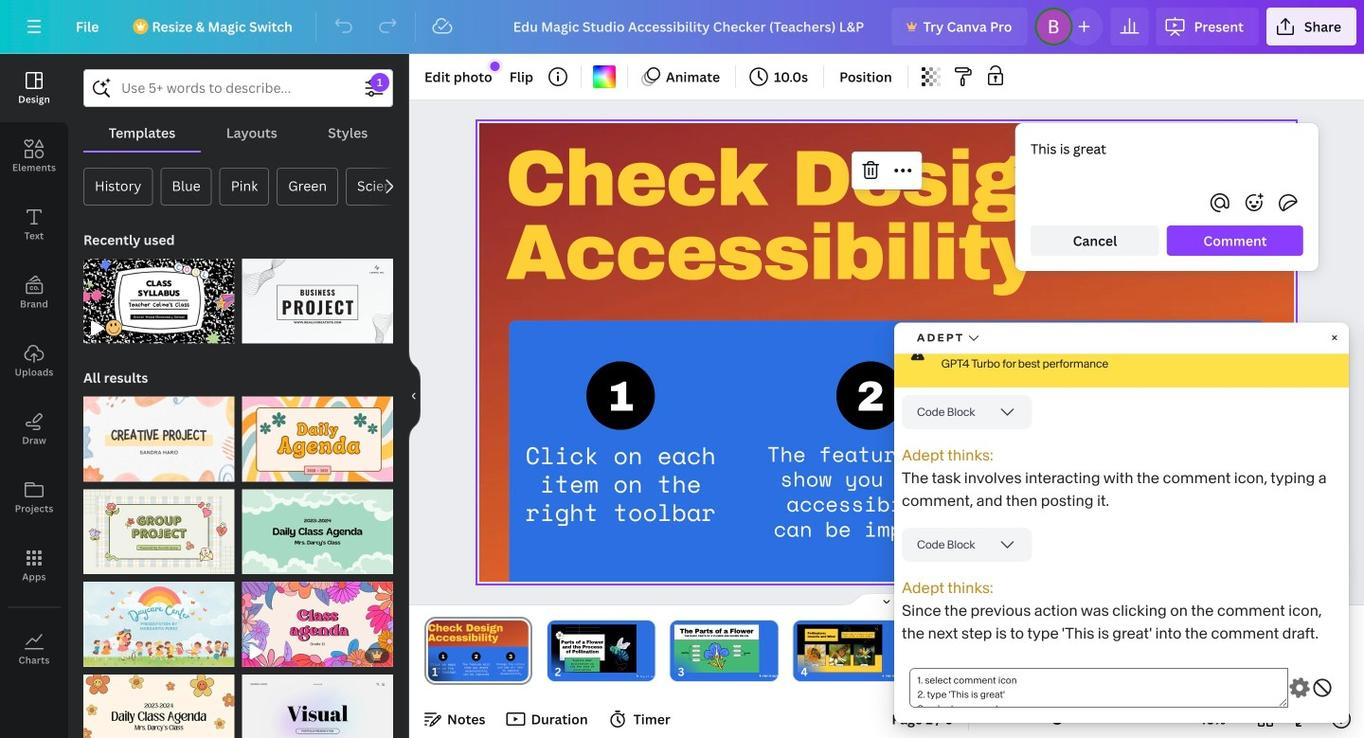Task type: describe. For each thing, give the bounding box(es) containing it.
main menu bar
[[0, 0, 1365, 54]]

3 pink rectangle image from the left
[[798, 625, 883, 673]]

Use 5+ words to describe... search field
[[121, 70, 355, 106]]

colorful scrapbook nostalgia class syllabus blank education presentation group
[[83, 247, 235, 344]]

hide image
[[409, 351, 421, 442]]

hide pages image
[[842, 592, 933, 608]]

Reply draft. Add a reply or @mention. text field
[[1031, 266, 1304, 287]]

orange and yellow retro flower power daily class agenda template group
[[83, 663, 235, 738]]

blue green colorful daycare center presentation group
[[83, 571, 235, 667]]

Design title text field
[[498, 8, 885, 45]]



Task type: locate. For each thing, give the bounding box(es) containing it.
pink rectangle image
[[552, 625, 637, 673], [675, 625, 760, 673], [798, 625, 883, 673]]

colorful floral illustrative class agenda presentation group
[[242, 571, 393, 667]]

Page title text field
[[446, 663, 454, 682]]

page 1 image
[[425, 621, 532, 682]]

2 pink rectangle image from the left
[[675, 625, 760, 673]]

Zoom button
[[1182, 704, 1244, 735]]

0 horizontal spatial pink rectangle image
[[552, 625, 637, 673]]

green colorful cute aesthetic group project presentation group
[[83, 478, 235, 575]]

no colour image
[[593, 65, 616, 88]]

colorful watercolor creative project presentation group
[[83, 386, 235, 482]]

1 pink rectangle image from the left
[[552, 625, 637, 673]]

grey minimalist business project presentation group
[[242, 247, 393, 344]]

1 horizontal spatial pink rectangle image
[[675, 625, 760, 673]]

side panel tab list
[[0, 54, 68, 683]]

2 horizontal spatial pink rectangle image
[[798, 625, 883, 673]]

gradient minimal portfolio proposal presentation group
[[242, 663, 393, 738]]

orange groovy retro daily agenda presentation group
[[242, 386, 393, 482]]

multicolor clouds daily class agenda template group
[[242, 478, 393, 575]]



Task type: vqa. For each thing, say whether or not it's contained in the screenshot.
1 to the left
no



